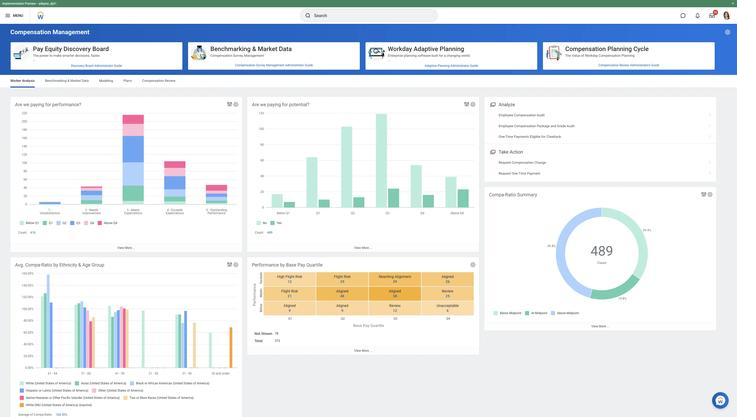 Task type: vqa. For each thing, say whether or not it's contained in the screenshot.


Task type: describe. For each thing, give the bounding box(es) containing it.
drive
[[428, 112, 435, 116]]

world.
[[461, 54, 470, 58]]

your inside sales planning quickly optimize sales resources, increase rep performance, and improve predictability. create rep capacity plans to meet topline bookings targets. deploy the right quotas and set up balanced territories. collaborate on what-if sales scenarios. get a single source of truth by linking your sales and financial plans.
[[519, 141, 526, 145]]

and left grade
[[551, 124, 556, 128]]

1 horizontal spatial execute
[[617, 87, 629, 91]]

1 aligned 9 from the left
[[284, 304, 296, 313]]

ratio inside 'element'
[[505, 192, 516, 198]]

0 vertical spatial benchmarking & market data
[[210, 45, 292, 53]]

business inside your business is dynamic, so your planning and forecasting environment should be as well. that's why we built world-class scale, speed and flexibility into the modeling and forecasting capabilities of workday adaptive planning - enterprise planning software anyone can use.
[[396, 62, 409, 66]]

board inside "discovery board administrator guide" link
[[85, 64, 94, 68]]

base pay quartile
[[353, 324, 384, 329]]

performance by base pay quartile element
[[247, 258, 479, 355]]

the right within
[[43, 141, 48, 145]]

workday inside data—you have tons of it, but how do you make sense of it? workday makes it easy to get a complete picture of your finances, people, and operations so you can make more informed decisions.
[[33, 66, 46, 70]]

plans inside sales planning quickly optimize sales resources, increase rep performance, and improve predictability. create rep capacity plans to meet topline bookings targets. deploy the right quotas and set up balanced territories. collaborate on what-if sales scenarios. get a single source of truth by linking your sales and financial plans.
[[401, 137, 409, 141]]

48 button
[[337, 294, 345, 299]]

risk for flight risk 29
[[344, 275, 351, 279]]

can inside data—you have tons of it, but how do you make sense of it? workday makes it easy to get a complete picture of your finances, people, and operations so you can make more informed decisions.
[[33, 70, 38, 74]]

0 vertical spatial plans
[[406, 112, 415, 116]]

1 horizontal spatial market
[[258, 45, 277, 53]]

6
[[447, 309, 449, 313]]

2 vertical spatial business
[[394, 116, 408, 120]]

risk inside high flight risk 12
[[295, 275, 302, 279]]

exceeds
[[259, 273, 263, 284]]

financial inside sales planning quickly optimize sales resources, increase rep performance, and improve predictability. create rep capacity plans to meet topline bookings targets. deploy the right quotas and set up balanced territories. collaborate on what-if sales scenarios. get a single source of truth by linking your sales and financial plans.
[[394, 145, 407, 149]]

configure and view chart data image for avg. compa-ratio by ethnicity & age group
[[226, 262, 233, 268]]

1 vertical spatial one-
[[512, 172, 519, 176]]

to down will
[[420, 116, 423, 120]]

compensation survey management
[[210, 54, 264, 58]]

source
[[481, 141, 492, 145]]

avg. compa-ratio by ethnicity & age group element
[[10, 258, 242, 418]]

2 9 button from the left
[[338, 309, 344, 314]]

view more ... for are we paying for potential?
[[354, 247, 372, 250]]

paying for potential?
[[267, 102, 281, 107]]

1 vertical spatial compa-
[[25, 263, 41, 268]]

more—into
[[96, 116, 112, 120]]

excel.
[[421, 95, 429, 99]]

a inside data—you have tons of it, but how do you make sense of it? workday makes it easy to get a complete picture of your finances, people, and operations so you can make more informed decisions.
[[78, 66, 79, 70]]

to up strengthen
[[480, 108, 483, 112]]

single inside sales planning quickly optimize sales resources, increase rep performance, and improve predictability. create rep capacity plans to meet topline bookings targets. deploy the right quotas and set up balanced territories. collaborate on what-if sales scenarios. get a single source of truth by linking your sales and financial plans.
[[472, 141, 480, 145]]

1 horizontal spatial by
[[280, 263, 285, 268]]

aligned 58
[[389, 290, 401, 299]]

into
[[465, 66, 471, 70]]

1 rep from the left
[[452, 133, 457, 136]]

count for are we paying for performance?
[[18, 231, 26, 235]]

and up use.
[[492, 66, 498, 70]]

and up 'truth' at the right top
[[496, 137, 502, 141]]

preview
[[25, 2, 36, 5]]

to inside sales planning quickly optimize sales resources, increase rep performance, and improve predictability. create rep capacity plans to meet topline bookings targets. deploy the right quotas and set up balanced territories. collaborate on what-if sales scenarios. get a single source of truth by linking your sales and financial plans.
[[410, 137, 413, 141]]

flight risk 21
[[281, 290, 298, 299]]

analysis,
[[156, 137, 169, 141]]

of left it?
[[114, 62, 117, 66]]

the for pay equity discovery board
[[33, 54, 39, 58]]

optimize inside sales planning quickly optimize sales resources, increase rep performance, and improve predictability. create rep capacity plans to meet topline bookings targets. deploy the right quotas and set up balanced territories. collaborate on what-if sales scenarios. get a single source of truth by linking your sales and financial plans.
[[400, 133, 413, 136]]

configure compa-ratio summary image
[[707, 192, 713, 198]]

of left the it,
[[64, 62, 67, 66]]

to up will
[[425, 108, 428, 112]]

chevron right image for analyze
[[706, 112, 713, 117]]

review down 58 button
[[389, 304, 401, 308]]

party
[[129, 112, 136, 116]]

performance by base pay quartile
[[252, 263, 323, 268]]

flexibility
[[565, 87, 579, 91]]

review up the 25
[[442, 290, 453, 294]]

bookings
[[434, 137, 447, 141]]

budgets inside an intelligent data core. we bring everything—financial and workforce transactions, third-party and legacy application data, budgets and plans, peer benchmarks, and more—into a single system.
[[33, 116, 45, 120]]

employee compensation audit
[[499, 113, 545, 117]]

define
[[590, 62, 599, 66]]

1 horizontal spatial you
[[171, 66, 176, 70]]

aligned for the 26 button
[[442, 275, 454, 279]]

with up results.
[[463, 108, 470, 112]]

collaborate inside everything you need for continuous and comprehensive financial planning, reporting, and analysis. produce accurate budgets and forecasts quickly and easily with confidence. evaluate multiple scenarios across large data sets. deliver stunning reports in minutes. collaborate from anywhere —by web, mobile, and excel.
[[492, 91, 509, 95]]

adaptive inside your business is dynamic, so your planning and forecasting environment should be as well. that's why we built world-class scale, speed and flexibility into the modeling and forecasting capabilities of workday adaptive planning - enterprise planning software anyone can use.
[[406, 70, 419, 74]]

right
[[477, 137, 484, 141]]

Search Workday  search field
[[314, 10, 427, 21]]

and right the party
[[137, 112, 143, 116]]

- inside your business is dynamic, so your planning and forecasting environment should be as well. that's why we built world-class scale, speed and flexibility into the modeling and forecasting capabilities of workday adaptive planning - enterprise planning software anyone can use.
[[434, 70, 434, 74]]

0 vertical spatial workforce
[[396, 108, 411, 112]]

of right value
[[581, 54, 584, 58]]

finances,
[[118, 66, 131, 70]]

your right give
[[40, 137, 47, 141]]

are we paying for performance? element
[[10, 97, 242, 253]]

high flight risk 12
[[277, 275, 302, 284]]

get
[[463, 141, 468, 145]]

to down combines in the top left of the page
[[50, 95, 53, 99]]

why
[[388, 66, 394, 70]]

aligned 26
[[442, 275, 454, 284]]

0 vertical spatial quickly
[[630, 87, 641, 91]]

third-
[[121, 112, 129, 116]]

risk for flight risk 21
[[291, 290, 298, 294]]

the power to make smarter decisions, faster.
[[33, 54, 100, 58]]

1 vertical spatial business
[[446, 112, 459, 116]]

2 horizontal spatial sales
[[526, 141, 534, 145]]

an intelligent data core. we bring everything—financial and workforce transactions, third-party and legacy application data, budgets and plans, peer benchmarks, and more—into a single system.
[[33, 108, 179, 120]]

modeling
[[477, 66, 491, 70]]

in inside everything you need for continuous and comprehensive financial planning, reporting, and analysis. produce accurate budgets and forecasts quickly and easily with confidence. evaluate multiple scenarios across large data sets. deliver stunning reports in minutes. collaborate from anywhere —by web, mobile, and excel.
[[475, 91, 477, 95]]

view for are we paying for potential?
[[354, 247, 361, 250]]

view more ... link for are we paying for potential?
[[247, 244, 479, 253]]

the up strategic
[[489, 112, 494, 116]]

that
[[415, 112, 421, 116]]

need inside everything you need for continuous and comprehensive financial planning, reporting, and analysis. produce accurate budgets and forecasts quickly and easily with confidence. evaluate multiple scenarios across large data sets. deliver stunning reports in minutes. collaborate from anywhere —by web, mobile, and excel.
[[410, 83, 418, 87]]

0 vertical spatial board
[[92, 45, 109, 53]]

2 rep from the left
[[529, 133, 534, 136]]

surface
[[118, 95, 130, 99]]

0 vertical spatial discovery
[[63, 45, 91, 53]]

the value of workday compensation planning
[[565, 54, 635, 58]]

scenarios
[[388, 91, 402, 95]]

boards
[[129, 137, 139, 141]]

scenarios.
[[447, 141, 462, 145]]

view more ... for are we paying for performance?
[[117, 247, 135, 250]]

1 vertical spatial forecasting
[[498, 66, 515, 70]]

configure and view chart data image for compa-ratio summary
[[701, 191, 707, 198]]

and right changes
[[611, 87, 617, 91]]

12 inside review 12
[[393, 309, 397, 313]]

employee for employee compensation package and grade audit
[[499, 124, 513, 128]]

configure performance by base pay quartile image
[[470, 262, 476, 268]]

reaching alignment 39
[[379, 275, 411, 284]]

configure are we paying for performance? image
[[233, 102, 239, 107]]

review left "administrators"
[[619, 64, 629, 67]]

planning inside take workforce planning to the next level. execute with speed to deliver dynamic headcount and skills-based plans that will drive better business results. strengthen the collaboration between hr and business leaders to optimize workforce plans to achieve your strategic goals with the modern workforce.
[[412, 108, 425, 112]]

everything—financial
[[47, 112, 78, 116]]

can inside your business is dynamic, so your planning and forecasting environment should be as well. that's why we built world-class scale, speed and flexibility into the modeling and forecasting capabilities of workday adaptive planning - enterprise planning software anyone can use.
[[491, 70, 496, 74]]

deliver
[[484, 108, 494, 112]]

more for compa-ratio summary
[[599, 325, 606, 329]]

world-
[[407, 66, 416, 70]]

489 main content
[[0, 24, 737, 418]]

with inside everything you need for continuous and comprehensive financial planning, reporting, and analysis. produce accurate budgets and forecasts quickly and easily with confidence. evaluate multiple scenarios across large data sets. deliver stunning reports in minutes. collaborate from anywhere —by web, mobile, and excel.
[[477, 87, 483, 91]]

close environment banner image
[[731, 2, 734, 5]]

and down skills-
[[388, 116, 393, 120]]

2 vertical spatial ratio
[[45, 414, 52, 417]]

across
[[403, 91, 413, 95]]

and up hr
[[525, 108, 531, 112]]

and up right
[[478, 133, 484, 136]]

payments
[[514, 135, 529, 139]]

1 vertical spatial base
[[353, 324, 362, 329]]

benefits
[[225, 91, 237, 95]]

0 horizontal spatial sales
[[413, 133, 421, 136]]

for up the intelligent
[[45, 102, 51, 107]]

aligned down 48 button
[[336, 304, 348, 308]]

goals
[[500, 116, 508, 120]]

optimize inside take workforce planning to the next level. execute with speed to deliver dynamic headcount and skills-based plans that will drive better business results. strengthen the collaboration between hr and business leaders to optimize workforce plans to achieve your strategic goals with the modern workforce.
[[424, 116, 437, 120]]

0 horizontal spatial by
[[53, 263, 58, 268]]

0 vertical spatial quartile
[[306, 263, 323, 268]]

configure are we paying for potential? image
[[470, 102, 476, 107]]

0 vertical spatial audit
[[537, 113, 545, 117]]

26
[[446, 280, 450, 284]]

single inside an intelligent data core. we bring everything—financial and workforce transactions, third-party and legacy application data, budgets and plans, peer benchmarks, and more—into a single system.
[[116, 116, 124, 120]]

0 horizontal spatial forecasting
[[459, 62, 476, 66]]

graph
[[89, 91, 98, 95]]

guide for workday adaptive planning
[[470, 64, 478, 68]]

so inside data—you have tons of it, but how do you make sense of it? workday makes it easy to get a complete picture of your finances, people, and operations so you can make more informed decisions.
[[167, 66, 170, 70]]

0 vertical spatial make
[[53, 54, 62, 58]]

to left 'manage'
[[580, 87, 583, 91]]

489 for 489 count
[[591, 244, 613, 259]]

29
[[340, 280, 344, 284]]

take for take action
[[499, 150, 509, 155]]

and down large
[[414, 95, 420, 99]]

if
[[435, 141, 437, 145]]

and up 'enterprise'
[[445, 66, 450, 70]]

menu button
[[0, 7, 30, 24]]

the up drive
[[429, 108, 434, 112]]

web,
[[395, 95, 402, 99]]

... for compa-ratio summary
[[607, 325, 609, 329]]

... for are we paying for potential?
[[370, 247, 372, 250]]

& inside tab list
[[67, 79, 70, 83]]

balanced
[[512, 137, 526, 141]]

and up flexibility
[[453, 62, 459, 66]]

data inside an intelligent data core. we bring everything—financial and workforce transactions, third-party and legacy application data, budgets and plans, peer benchmarks, and more—into a single system.
[[53, 108, 60, 112]]

chevron right image for one-time payments eligible for clawback
[[706, 133, 713, 138]]

for inside everything you need for continuous and comprehensive financial planning, reporting, and analysis. produce accurate budgets and forecasts quickly and easily with confidence. evaluate multiple scenarios across large data sets. deliver stunning reports in minutes. collaborate from anywhere —by web, mobile, and excel.
[[419, 83, 423, 87]]

generation
[[33, 95, 49, 99]]

stunning
[[449, 91, 462, 95]]

predictability.
[[498, 133, 518, 136]]

and up forecasts
[[441, 83, 447, 87]]

workday up "ability to plan & define strategy"
[[585, 54, 598, 58]]

need inside give your teams the granular reporting they need with discovery boards for ad hoc analysis, all within the applications they use every day. and count on your sensitive data remaining secure.
[[98, 137, 106, 141]]

0 vertical spatial time
[[506, 135, 513, 139]]

2 horizontal spatial pay
[[363, 324, 369, 329]]

planning down flexibility
[[451, 70, 464, 74]]

on inside give your teams the granular reporting they need with discovery boards for ad hoc analysis, all within the applications they use every day. and count on your sensitive data remaining secure.
[[113, 141, 116, 145]]

of inside sales planning quickly optimize sales resources, increase rep performance, and improve predictability. create rep capacity plans to meet topline bookings targets. deploy the right quotas and set up balanced territories. collaborate on what-if sales scenarios. get a single source of truth by linking your sales and financial plans.
[[492, 141, 495, 145]]

0 horizontal spatial make
[[39, 70, 48, 74]]

416 button
[[30, 231, 36, 235]]

to up pattern
[[65, 87, 68, 91]]

questions.
[[88, 87, 104, 91]]

adaptive inside adaptive planning administrator guide link
[[425, 64, 437, 68]]

planning inside sales planning quickly optimize sales resources, increase rep performance, and improve predictability. create rep capacity plans to meet topline bookings targets. deploy the right quotas and set up balanced territories. collaborate on what-if sales scenarios. get a single source of truth by linking your sales and financial plans.
[[397, 128, 410, 132]]

0 vertical spatial pay
[[33, 45, 43, 53]]

104.30%
[[56, 414, 67, 417]]

view more ... link for are we paying for performance?
[[10, 244, 242, 253]]

and down bring
[[46, 116, 52, 120]]

2 horizontal spatial workforce
[[438, 116, 453, 120]]

0 vertical spatial you
[[89, 62, 94, 66]]

0 vertical spatial benchmarking
[[210, 45, 251, 53]]

1 vertical spatial discovery
[[71, 64, 85, 68]]

environment
[[477, 62, 496, 66]]

it,
[[68, 62, 71, 66]]

enterprise
[[435, 70, 450, 74]]

and up multiple
[[514, 83, 520, 87]]

ad
[[145, 137, 149, 141]]

to inside data—you have tons of it, but how do you make sense of it? workday makes it easy to get a complete picture of your finances, people, and operations so you can make more informed decisions.
[[68, 66, 71, 70]]

1 9 from the left
[[289, 309, 291, 313]]

data inside give your teams the granular reporting they need with discovery boards for ad hoc analysis, all within the applications they use every day. and count on your sensitive data remaining secure.
[[139, 141, 145, 145]]

0 horizontal spatial they
[[67, 141, 74, 145]]

aligned down 21 button
[[284, 304, 296, 308]]

request compensation change
[[499, 161, 546, 165]]

for inside 'element'
[[282, 102, 288, 107]]

average
[[18, 414, 29, 417]]

compensation survey management administrator guide
[[235, 64, 313, 67]]

1 horizontal spatial data
[[279, 45, 292, 53]]

and inside data—you have tons of it, but how do you make sense of it? workday makes it easy to get a complete picture of your finances, people, and operations so you can make more informed decisions.
[[143, 66, 149, 70]]

- inside menu banner
[[37, 2, 38, 5]]

built inside your business is dynamic, so your planning and forecasting environment should be as well. that's why we built world-class scale, speed and flexibility into the modeling and forecasting capabilities of workday adaptive planning - enterprise planning software anyone can use.
[[400, 66, 406, 70]]

372 button
[[275, 339, 281, 343]]

natural
[[151, 91, 161, 95]]

view for compa-ratio summary
[[591, 325, 598, 329]]

to down results.
[[463, 116, 466, 120]]

compensation review administrators guide
[[598, 64, 659, 67]]

& up compensation survey management
[[252, 45, 256, 53]]

view more ... for performance by base pay quartile
[[354, 349, 372, 353]]

by inside sales planning quickly optimize sales resources, increase rep performance, and improve predictability. create rep capacity plans to meet topline bookings targets. deploy the right quotas and set up balanced territories. collaborate on what-if sales scenarios. get a single source of truth by linking your sales and financial plans.
[[504, 141, 508, 145]]

for left changing
[[439, 54, 443, 58]]

budgets inside everything you need for continuous and comprehensive financial planning, reporting, and analysis. produce accurate budgets and forecasts quickly and easily with confidence. evaluate multiple scenarios across large data sets. deliver stunning reports in minutes. collaborate from anywhere —by web, mobile, and excel.
[[415, 87, 427, 91]]

1 vertical spatial benchmarking
[[45, 79, 67, 83]]

& right plan
[[587, 62, 589, 66]]

more for are we paying for potential?
[[362, 247, 369, 250]]

get
[[72, 66, 77, 70]]

easy
[[60, 66, 67, 70]]

sales planning quickly optimize sales resources, increase rep performance, and improve predictability. create rep capacity plans to meet topline bookings targets. deploy the right quotas and set up balanced territories. collaborate on what-if sales scenarios. get a single source of truth by linking your sales and financial plans.
[[388, 128, 534, 149]]

core.
[[61, 108, 68, 112]]

q2
[[341, 317, 345, 321]]

chevron right image for employee compensation package and grade audit
[[706, 122, 713, 128]]

use
[[75, 141, 80, 145]]

benchmarking & market data inside tab list
[[45, 79, 89, 83]]

39 button
[[390, 280, 398, 285]]

1 horizontal spatial pay
[[298, 263, 305, 268]]

request compensation change link
[[484, 158, 716, 168]]

data—you
[[33, 62, 48, 66]]

high
[[277, 275, 285, 279]]

the up applications at the left top of page
[[58, 137, 63, 141]]

workday inside your business is dynamic, so your planning and forecasting environment should be as well. that's why we built world-class scale, speed and flexibility into the modeling and forecasting capabilities of workday adaptive planning - enterprise planning software anyone can use.
[[392, 70, 405, 74]]

management for compensation survey management
[[244, 54, 264, 58]]

based
[[396, 112, 406, 116]]

take for take workforce planning to the next level. execute with speed to deliver dynamic headcount and skills-based plans that will drive better business results. strengthen the collaboration between hr and business leaders to optimize workforce plans to achieve your strategic goals with the modern workforce.
[[388, 108, 395, 112]]

... for are we paying for performance?
[[133, 247, 135, 250]]

0 vertical spatial they
[[91, 137, 97, 141]]

planning inside your business is dynamic, so your planning and forecasting environment should be as well. that's why we built world-class scale, speed and flexibility into the modeling and forecasting capabilities of workday adaptive planning - enterprise planning software anyone can use.
[[420, 70, 433, 74]]

are we paying for potential?
[[252, 102, 310, 107]]

multiple
[[516, 87, 528, 91]]

and left more—into
[[90, 116, 95, 120]]

search image
[[305, 12, 311, 19]]

anywhere
[[518, 91, 532, 95]]

1 vertical spatial quartile
[[370, 324, 384, 329]]

workday inside augmented analytics to answer your questions. workday combines pattern detection, graph processing, machine learning, and natural language generation to search through millions of data points, and surface insights in simple-to-understand stories.
[[33, 91, 46, 95]]

workday up the enterprise
[[388, 45, 412, 53]]

employee compensation package and grade audit link
[[484, 121, 716, 132]]

administrators
[[630, 64, 651, 67]]

1 horizontal spatial administrator
[[285, 64, 304, 67]]

flight inside high flight risk 12
[[286, 275, 295, 279]]

1 vertical spatial time
[[519, 172, 526, 176]]

of inside your business is dynamic, so your planning and forecasting environment should be as well. that's why we built world-class scale, speed and flexibility into the modeling and forecasting capabilities of workday adaptive planning - enterprise planning software anyone can use.
[[388, 70, 391, 74]]

view for performance by base pay quartile
[[354, 349, 361, 353]]

0 horizontal spatial one-
[[499, 135, 506, 139]]

analysis
[[22, 79, 35, 83]]

menu group image
[[489, 148, 496, 155]]

increase
[[438, 133, 451, 136]]

your inside augmented analytics to answer your questions. workday combines pattern detection, graph processing, machine learning, and natural language generation to search through millions of data points, and surface insights in simple-to-understand stories.
[[81, 87, 87, 91]]

0 vertical spatial management
[[53, 29, 89, 36]]

and up benchmarks,
[[79, 112, 84, 116]]

0 vertical spatial adaptive
[[414, 45, 438, 53]]

modern
[[522, 116, 534, 120]]

of down sense
[[106, 66, 109, 70]]

age
[[82, 263, 90, 268]]

menu
[[13, 13, 23, 18]]

0 horizontal spatial base
[[286, 263, 296, 268]]

are we paying for performance?
[[15, 102, 81, 107]]

2 vertical spatial compa-
[[34, 414, 45, 417]]

to left plan
[[575, 62, 578, 66]]



Task type: locate. For each thing, give the bounding box(es) containing it.
guide inside compensation review administrators guide link
[[651, 64, 659, 67]]

single down third-
[[116, 116, 124, 120]]

view inside performance by base pay quartile element
[[354, 349, 361, 353]]

strategic
[[486, 116, 499, 120]]

performance for performance by base pay quartile
[[252, 263, 279, 268]]

planning,
[[485, 83, 498, 87]]

2 vertical spatial management
[[266, 64, 284, 67]]

1 vertical spatial 12 button
[[390, 309, 398, 314]]

ethnicity
[[59, 263, 77, 268]]

the left power
[[33, 54, 39, 58]]

management for compensation survey management administrator guide
[[266, 64, 284, 67]]

take workforce planning to the next level. execute with speed to deliver dynamic headcount and skills-based plans that will drive better business results. strengthen the collaboration between hr and business leaders to optimize workforce plans to achieve your strategic goals with the modern workforce.
[[388, 108, 534, 124]]

justify image
[[5, 12, 11, 19]]

48
[[340, 294, 344, 299]]

faster.
[[91, 54, 100, 58]]

collaborate up plans.
[[404, 141, 421, 145]]

0 horizontal spatial benchmarking & market data
[[45, 79, 89, 83]]

list for analyze
[[484, 110, 716, 142]]

1 horizontal spatial benchmarking
[[210, 45, 251, 53]]

compa-ratio summary element
[[484, 187, 716, 331]]

view inside are we paying for performance? element
[[117, 247, 124, 250]]

configure and view chart data image
[[464, 101, 470, 107], [226, 262, 233, 268]]

of inside augmented analytics to answer your questions. workday combines pattern detection, graph processing, machine learning, and natural language generation to search through millions of data points, and surface insights in simple-to-understand stories.
[[90, 95, 93, 99]]

count
[[103, 141, 112, 145]]

that's
[[524, 62, 533, 66]]

0 horizontal spatial 489 button
[[267, 231, 273, 235]]

1 horizontal spatial on
[[422, 141, 426, 145]]

1 vertical spatial board
[[85, 64, 94, 68]]

0 horizontal spatial budgets
[[33, 116, 45, 120]]

and down territories.
[[388, 145, 393, 149]]

financial
[[471, 83, 484, 87], [394, 145, 407, 149]]

... inside are we paying for potential? 'element'
[[370, 247, 372, 250]]

489 count
[[591, 244, 613, 265]]

0 vertical spatial speed
[[435, 66, 444, 70]]

1 vertical spatial need
[[98, 137, 106, 141]]

count for are we paying for potential?
[[255, 231, 263, 235]]

0 horizontal spatial workforce
[[85, 112, 100, 116]]

0 horizontal spatial so
[[167, 66, 170, 70]]

list containing employee compensation audit
[[484, 110, 716, 142]]

meets
[[259, 289, 263, 298]]

1 horizontal spatial paying
[[267, 102, 281, 107]]

1 the from the left
[[33, 54, 39, 58]]

chevron right image inside request one-time payment link
[[706, 170, 713, 175]]

0 vertical spatial optimize
[[424, 116, 437, 120]]

1 vertical spatial 489 button
[[591, 243, 614, 261]]

... inside compa-ratio summary 'element'
[[607, 325, 609, 329]]

with up count
[[106, 137, 113, 141]]

1 horizontal spatial budgets
[[415, 87, 427, 91]]

market up the 'compensation survey management administrator guide'
[[258, 45, 277, 53]]

market up answer
[[70, 79, 81, 83]]

0 horizontal spatial on
[[113, 141, 116, 145]]

aligned for 48 button
[[336, 290, 348, 294]]

workday up generation
[[33, 91, 46, 95]]

9 button up q2
[[338, 309, 344, 314]]

2 paying from the left
[[267, 102, 281, 107]]

well.
[[517, 62, 523, 66]]

request for request compensation change
[[499, 161, 511, 165]]

plans down results.
[[454, 116, 462, 120]]

you inside everything you need for continuous and comprehensive financial planning, reporting, and analysis. produce accurate budgets and forecasts quickly and easily with confidence. evaluate multiple scenarios across large data sets. deliver stunning reports in minutes. collaborate from anywhere —by web, mobile, and excel.
[[404, 83, 410, 87]]

configure and view chart data image for are we paying for performance?
[[226, 101, 233, 107]]

budgets down bring
[[33, 116, 45, 120]]

financial down territories.
[[394, 145, 407, 149]]

data
[[423, 91, 429, 95], [93, 95, 100, 99], [53, 108, 60, 112], [139, 141, 145, 145]]

0 horizontal spatial paying
[[30, 102, 44, 107]]

compensation survey management administrator guide link
[[188, 61, 360, 69]]

in inside augmented analytics to answer your questions. workday combines pattern detection, graph processing, machine learning, and natural language generation to search through millions of data points, and surface insights in simple-to-understand stories.
[[143, 95, 146, 99]]

12 button up q3
[[390, 309, 398, 314]]

tab list containing worker analysis
[[5, 75, 732, 88]]

... for performance by base pay quartile
[[370, 349, 372, 353]]

1 vertical spatial chevron right image
[[706, 133, 713, 138]]

chevron right image
[[706, 112, 713, 117], [706, 159, 713, 164], [706, 170, 713, 175]]

1 paying from the left
[[30, 102, 44, 107]]

pay equity discovery board
[[33, 45, 109, 53]]

view more ... inside are we paying for performance? element
[[117, 247, 135, 250]]

of inside avg. compa-ratio by ethnicity & age group element
[[30, 414, 33, 417]]

benchmarking & market data down informed
[[45, 79, 89, 83]]

list
[[484, 110, 716, 142], [484, 158, 716, 179]]

2 horizontal spatial count
[[597, 261, 606, 265]]

benchmarking up analytics
[[45, 79, 67, 83]]

0 horizontal spatial need
[[98, 137, 106, 141]]

benchmarking up compensation survey management
[[210, 45, 251, 53]]

aligned for 58 button
[[389, 290, 401, 294]]

list for take action
[[484, 158, 716, 179]]

we for are we paying for performance?
[[23, 102, 29, 107]]

software down workday adaptive planning
[[418, 54, 431, 58]]

workforce inside an intelligent data core. we bring everything—financial and workforce transactions, third-party and legacy application data, budgets and plans, peer benchmarks, and more—into a single system.
[[85, 112, 100, 116]]

plans up the leaders
[[406, 112, 415, 116]]

your down sense
[[110, 66, 117, 70]]

employee for employee compensation audit
[[499, 113, 513, 117]]

guide for compensation planning cycle
[[651, 64, 659, 67]]

confidence.
[[484, 87, 501, 91]]

12 button for flight
[[284, 280, 293, 285]]

configure this page image
[[725, 29, 731, 35]]

12
[[288, 280, 292, 284], [393, 309, 397, 313]]

planning
[[404, 54, 417, 58], [439, 62, 452, 66], [451, 70, 464, 74], [412, 108, 425, 112]]

topline
[[423, 137, 433, 141]]

profile logan mcneil image
[[723, 11, 731, 21]]

guide inside "discovery board administrator guide" link
[[114, 64, 122, 68]]

chevron right image for take action
[[706, 159, 713, 164]]

compa-
[[489, 192, 505, 198], [25, 263, 41, 268], [34, 414, 45, 417]]

configure and view chart data image left configure are we paying for potential? icon
[[464, 101, 470, 107]]

review up language
[[165, 79, 176, 83]]

configure and view chart data image
[[226, 101, 233, 107], [701, 191, 707, 198]]

& down informed
[[67, 79, 70, 83]]

configure and view chart data image inside avg. compa-ratio by ethnicity & age group element
[[226, 262, 233, 268]]

0 vertical spatial single
[[116, 116, 124, 120]]

stories.
[[33, 99, 44, 103]]

so right operations
[[167, 66, 170, 70]]

0 horizontal spatial software
[[418, 54, 431, 58]]

adaptive down world-
[[406, 70, 419, 74]]

1 performance from the top
[[252, 263, 279, 268]]

0 horizontal spatial you
[[89, 62, 94, 66]]

view more ... link for performance by base pay quartile
[[247, 347, 479, 355]]

2 the from the left
[[565, 54, 571, 58]]

on down topline
[[422, 141, 426, 145]]

0 vertical spatial one-
[[499, 135, 506, 139]]

action
[[510, 150, 523, 155]]

evaluate
[[502, 87, 515, 91]]

1 horizontal spatial benchmarking & market data
[[210, 45, 292, 53]]

1 chevron right image from the top
[[706, 112, 713, 117]]

comprehensive
[[448, 83, 471, 87]]

speed inside your business is dynamic, so your planning and forecasting environment should be as well. that's why we built world-class scale, speed and flexibility into the modeling and forecasting capabilities of workday adaptive planning - enterprise planning software anyone can use.
[[435, 66, 444, 70]]

25 button
[[442, 294, 451, 299]]

guide for pay equity discovery board
[[114, 64, 122, 68]]

management inside compensation survey management administrator guide link
[[266, 64, 284, 67]]

easily
[[467, 87, 476, 91]]

2 vertical spatial adaptive
[[406, 70, 419, 74]]

view for are we paying for performance?
[[117, 247, 124, 250]]

need up 'accurate'
[[410, 83, 418, 87]]

take inside take workforce planning to the next level. execute with speed to deliver dynamic headcount and skills-based plans that will drive better business results. strengthen the collaboration between hr and business leaders to optimize workforce plans to achieve your strategic goals with the modern workforce.
[[388, 108, 395, 112]]

execute right changes
[[617, 87, 629, 91]]

guide inside adaptive planning administrator guide link
[[470, 64, 478, 68]]

2 vertical spatial you
[[404, 83, 410, 87]]

augmented
[[33, 87, 50, 91]]

more inside performance by base pay quartile element
[[362, 349, 369, 353]]

view inside compa-ratio summary 'element'
[[591, 325, 598, 329]]

1 horizontal spatial built
[[432, 54, 438, 58]]

a inside sales planning quickly optimize sales resources, increase rep performance, and improve predictability. create rep capacity plans to meet topline bookings targets. deploy the right quotas and set up balanced territories. collaborate on what-if sales scenarios. get a single source of truth by linking your sales and financial plans.
[[469, 141, 471, 145]]

your
[[388, 62, 395, 66]]

linking
[[508, 141, 518, 145]]

view more ... inside performance by base pay quartile element
[[354, 349, 372, 353]]

0 horizontal spatial 9 button
[[286, 309, 291, 314]]

employee down goals
[[499, 124, 513, 128]]

shown
[[261, 332, 272, 336]]

are we paying for potential? element
[[247, 97, 479, 253]]

1 horizontal spatial aligned 9
[[336, 304, 348, 313]]

business down level.
[[446, 112, 459, 116]]

your inside your business is dynamic, so your planning and forecasting environment should be as well. that's why we built world-class scale, speed and flexibility into the modeling and forecasting capabilities of workday adaptive planning - enterprise planning software anyone can use.
[[432, 62, 438, 66]]

1 horizontal spatial can
[[491, 70, 496, 74]]

compensation inside tab list
[[142, 79, 164, 83]]

risk down performance by base pay quartile
[[295, 275, 302, 279]]

0 vertical spatial employee
[[499, 113, 513, 117]]

489 button inside compa-ratio summary 'element'
[[591, 243, 614, 261]]

3 chevron right image from the top
[[706, 170, 713, 175]]

financial inside everything you need for continuous and comprehensive financial planning, reporting, and analysis. produce accurate budgets and forecasts quickly and easily with confidence. evaluate multiple scenarios across large data sets. deliver stunning reports in minutes. collaborate from anywhere —by web, mobile, and excel.
[[471, 83, 484, 87]]

they
[[91, 137, 97, 141], [67, 141, 74, 145]]

market
[[258, 45, 277, 53], [70, 79, 81, 83]]

0 vertical spatial configure and view chart data image
[[464, 101, 470, 107]]

1 vertical spatial financial
[[394, 145, 407, 149]]

0 vertical spatial 489 button
[[267, 231, 273, 235]]

analysis.
[[521, 83, 534, 87]]

104.30% button
[[56, 413, 68, 417]]

employee compensation audit link
[[484, 110, 716, 121]]

1 vertical spatial in
[[143, 95, 146, 99]]

0 horizontal spatial execute
[[451, 108, 462, 112]]

1 vertical spatial so
[[167, 66, 170, 70]]

take up skills-
[[388, 108, 395, 112]]

1 vertical spatial -
[[434, 70, 434, 74]]

pay
[[33, 45, 43, 53], [298, 263, 305, 268], [363, 324, 369, 329]]

ratio left summary
[[505, 192, 516, 198]]

view inside are we paying for potential? 'element'
[[354, 247, 361, 250]]

for inside list
[[541, 135, 546, 139]]

list containing request compensation change
[[484, 158, 716, 179]]

granular
[[63, 137, 76, 141]]

smarter
[[62, 54, 74, 58]]

and down continuous on the right of page
[[428, 87, 434, 91]]

1 on from the left
[[113, 141, 116, 145]]

and down "processing," on the top of page
[[112, 95, 117, 99]]

0 vertical spatial 489
[[267, 231, 272, 235]]

market inside tab list
[[70, 79, 81, 83]]

- right preview
[[37, 2, 38, 5]]

your down discovery in the top of the page
[[117, 141, 124, 145]]

aligned up 58
[[389, 290, 401, 294]]

group
[[92, 263, 104, 268]]

deploy
[[460, 137, 471, 141]]

29 button
[[337, 280, 345, 285]]

reaching
[[379, 275, 394, 279]]

2 can from the left
[[491, 70, 496, 74]]

1 horizontal spatial in
[[475, 91, 477, 95]]

configure and view chart data image inside compa-ratio summary 'element'
[[701, 191, 707, 198]]

1 vertical spatial audit
[[567, 124, 575, 128]]

adaptive planning administrator guide link
[[366, 62, 537, 70]]

- down scale,
[[434, 70, 434, 74]]

it
[[58, 66, 60, 70]]

risk inside the 'flight risk 29'
[[344, 275, 351, 279]]

for up large
[[419, 83, 423, 87]]

manage
[[584, 87, 596, 91]]

1 vertical spatial ratio
[[41, 263, 52, 268]]

0 horizontal spatial rep
[[452, 133, 457, 136]]

you
[[89, 62, 94, 66], [171, 66, 176, 70], [404, 83, 410, 87]]

1 request from the top
[[499, 161, 511, 165]]

answer
[[69, 87, 80, 91]]

survey for compensation survey management administrator guide
[[256, 64, 265, 67]]

built
[[432, 54, 438, 58], [400, 66, 406, 70]]

configure avg. compa-ratio by ethnicity & age group image
[[233, 262, 239, 268]]

continuous
[[424, 83, 440, 87]]

with right goals
[[509, 116, 516, 120]]

ratio left ethnicity
[[41, 263, 52, 268]]

quickly inside sales planning quickly optimize sales resources, increase rep performance, and improve predictability. create rep capacity plans to meet topline bookings targets. deploy the right quotas and set up balanced territories. collaborate on what-if sales scenarios. get a single source of truth by linking your sales and financial plans.
[[388, 133, 399, 136]]

risk inside flight risk 21
[[291, 290, 298, 294]]

are for are we paying for potential?
[[252, 102, 259, 107]]

more
[[125, 247, 132, 250], [362, 247, 369, 250], [599, 325, 606, 329], [362, 349, 369, 353]]

1 vertical spatial configure and view chart data image
[[701, 191, 707, 198]]

1 horizontal spatial 489
[[591, 244, 613, 259]]

guide inside compensation survey management administrator guide link
[[305, 64, 313, 67]]

2 are from the left
[[252, 102, 259, 107]]

are for are we paying for performance?
[[15, 102, 22, 107]]

2 9 from the left
[[341, 309, 343, 313]]

489 inside compa-ratio summary 'element'
[[591, 244, 613, 259]]

to
[[50, 54, 53, 58], [575, 62, 578, 66], [68, 66, 71, 70], [65, 87, 68, 91], [580, 87, 583, 91], [50, 95, 53, 99], [425, 108, 428, 112], [480, 108, 483, 112], [420, 116, 423, 120], [463, 116, 466, 120], [410, 137, 413, 141]]

we
[[33, 112, 38, 116]]

1 employee from the top
[[499, 113, 513, 117]]

data inside augmented analytics to answer your questions. workday combines pattern detection, graph processing, machine learning, and natural language generation to search through millions of data points, and surface insights in simple-to-understand stories.
[[93, 95, 100, 99]]

9 up q1
[[289, 309, 291, 313]]

time up linking
[[506, 135, 513, 139]]

everything you need for continuous and comprehensive financial planning, reporting, and analysis. produce accurate budgets and forecasts quickly and easily with confidence. evaluate multiple scenarios across large data sets. deliver stunning reports in minutes. collaborate from anywhere —by web, mobile, and excel.
[[388, 83, 534, 99]]

0 vertical spatial chevron right image
[[706, 122, 713, 128]]

data down graph
[[93, 95, 100, 99]]

1 horizontal spatial 12 button
[[390, 309, 398, 314]]

0 horizontal spatial data
[[82, 79, 89, 83]]

planning up is
[[404, 54, 417, 58]]

speed inside take workforce planning to the next level. execute with speed to deliver dynamic headcount and skills-based plans that will drive better business results. strengthen the collaboration between hr and business leaders to optimize workforce plans to achieve your strategic goals with the modern workforce.
[[470, 108, 480, 112]]

1 vertical spatial market
[[70, 79, 81, 83]]

survey for compensation survey management
[[233, 54, 243, 58]]

planning up that
[[412, 108, 425, 112]]

1 horizontal spatial time
[[519, 172, 526, 176]]

flight risk 29
[[334, 275, 351, 284]]

of right average
[[30, 414, 33, 417]]

2 vertical spatial plans
[[401, 137, 409, 141]]

1 horizontal spatial forecasting
[[498, 66, 515, 70]]

count inside are we paying for performance? element
[[18, 231, 26, 235]]

view more ... link for compa-ratio summary
[[484, 323, 716, 331]]

1 vertical spatial take
[[499, 150, 509, 155]]

business benefits
[[210, 91, 237, 95]]

inbox large image
[[710, 13, 715, 18]]

tab list
[[5, 75, 732, 88]]

to right power
[[50, 54, 53, 58]]

2 on from the left
[[422, 141, 426, 145]]

planning up 'enterprise'
[[439, 62, 452, 66]]

make down equity
[[53, 54, 62, 58]]

menu banner
[[0, 0, 737, 24]]

tab list inside 489 main content
[[5, 75, 732, 88]]

execute inside take workforce planning to the next level. execute with speed to deliver dynamic headcount and skills-based plans that will drive better business results. strengthen the collaboration between hr and business leaders to optimize workforce plans to achieve your strategic goals with the modern workforce.
[[451, 108, 462, 112]]

performance up the exceeds
[[252, 263, 279, 268]]

compa- inside 'element'
[[489, 192, 505, 198]]

request one-time payment link
[[484, 168, 716, 179]]

more inside are we paying for potential? 'element'
[[362, 247, 369, 250]]

1 horizontal spatial sales
[[438, 141, 446, 145]]

collaborate down evaluate
[[492, 91, 509, 95]]

chevron right image
[[706, 122, 713, 128], [706, 133, 713, 138]]

0 horizontal spatial configure and view chart data image
[[226, 101, 233, 107]]

improve
[[485, 133, 497, 136]]

view more ... for compa-ratio summary
[[591, 325, 609, 329]]

change
[[534, 161, 546, 165]]

with up minutes.
[[477, 87, 483, 91]]

flight up 29 button
[[334, 275, 343, 279]]

configure and view chart data image left configure compa-ratio summary icon
[[701, 191, 707, 198]]

1 horizontal spatial quartile
[[370, 324, 384, 329]]

we inside your business is dynamic, so your planning and forecasting environment should be as well. that's why we built world-class scale, speed and flexibility into the modeling and forecasting capabilities of workday adaptive planning - enterprise planning software anyone can use.
[[395, 66, 399, 70]]

0 horizontal spatial are
[[15, 102, 22, 107]]

the for compensation planning cycle
[[565, 54, 571, 58]]

for inside give your teams the granular reporting they need with discovery boards for ad hoc analysis, all within the applications they use every day. and count on your sensitive data remaining secure.
[[140, 137, 144, 141]]

plan
[[579, 62, 586, 66]]

decisions.
[[71, 70, 87, 74]]

data inside everything you need for continuous and comprehensive financial planning, reporting, and analysis. produce accurate budgets and forecasts quickly and easily with confidence. evaluate multiple scenarios across large data sets. deliver stunning reports in minutes. collaborate from anywhere —by web, mobile, and excel.
[[423, 91, 429, 95]]

1 horizontal spatial the
[[565, 54, 571, 58]]

notifications large image
[[695, 13, 700, 18]]

guide
[[305, 64, 313, 67], [651, 64, 659, 67], [114, 64, 122, 68], [470, 64, 478, 68]]

your inside data—you have tons of it, but how do you make sense of it? workday makes it easy to get a complete picture of your finances, people, and operations so you can make more informed decisions.
[[110, 66, 117, 70]]

configure and view chart data image for are we paying for potential?
[[464, 101, 470, 107]]

1 horizontal spatial survey
[[256, 64, 265, 67]]

data up the 'compensation survey management administrator guide'
[[279, 45, 292, 53]]

below
[[259, 304, 263, 313]]

0 horizontal spatial audit
[[537, 113, 545, 117]]

worker analysis
[[10, 79, 35, 83]]

a inside an intelligent data core. we bring everything—financial and workforce transactions, third-party and legacy application data, budgets and plans, peer benchmarks, and more—into a single system.
[[113, 116, 115, 120]]

one-time payments eligible for clawback
[[499, 135, 561, 139]]

1 can from the left
[[33, 70, 38, 74]]

can left use.
[[491, 70, 496, 74]]

data down decisions.
[[82, 79, 89, 83]]

software down 'into'
[[465, 70, 478, 74]]

12 button down high
[[284, 280, 293, 285]]

1 horizontal spatial configure and view chart data image
[[701, 191, 707, 198]]

2 horizontal spatial make
[[95, 62, 103, 66]]

built left world-
[[400, 66, 406, 70]]

menu group image
[[489, 101, 496, 108]]

1 vertical spatial plans
[[454, 116, 462, 120]]

0 vertical spatial market
[[258, 45, 277, 53]]

take down 'truth' at the right top
[[499, 150, 509, 155]]

489 inside button
[[267, 231, 272, 235]]

2 list from the top
[[484, 158, 716, 179]]

2 chevron right image from the top
[[706, 159, 713, 164]]

clawback
[[546, 135, 561, 139]]

2 horizontal spatial by
[[504, 141, 508, 145]]

0 vertical spatial -
[[37, 2, 38, 5]]

performance for performance
[[252, 284, 257, 307]]

by left ethnicity
[[53, 263, 58, 268]]

0 vertical spatial built
[[432, 54, 438, 58]]

with inside give your teams the granular reporting they need with discovery boards for ad hoc analysis, all within the applications they use every day. and count on your sensitive data remaining secure.
[[106, 137, 113, 141]]

potential?
[[289, 102, 310, 107]]

flight for flight risk 29
[[334, 275, 343, 279]]

1 list from the top
[[484, 110, 716, 142]]

12 inside high flight risk 12
[[288, 280, 292, 284]]

372
[[275, 340, 280, 343]]

administrator for workday adaptive planning
[[450, 64, 469, 68]]

the inside your business is dynamic, so your planning and forecasting environment should be as well. that's why we built world-class scale, speed and flexibility into the modeling and forecasting capabilities of workday adaptive planning - enterprise planning software anyone can use.
[[472, 66, 476, 70]]

data inside tab list
[[82, 79, 89, 83]]

secure.
[[162, 141, 173, 145]]

your inside take workforce planning to the next level. execute with speed to deliver dynamic headcount and skills-based plans that will drive better business results. strengthen the collaboration between hr and business leaders to optimize workforce plans to achieve your strategic goals with the modern workforce.
[[479, 116, 486, 120]]

more for are we paying for performance?
[[125, 247, 132, 250]]

performance?
[[52, 102, 81, 107]]

execute up results.
[[451, 108, 462, 112]]

more for performance by base pay quartile
[[362, 349, 369, 353]]

workforce
[[396, 108, 411, 112], [85, 112, 100, 116], [438, 116, 453, 120]]

2 horizontal spatial administrator
[[450, 64, 469, 68]]

... inside are we paying for performance? element
[[133, 247, 135, 250]]

count inside the 489 count
[[597, 261, 606, 265]]

administrator
[[285, 64, 304, 67], [94, 64, 113, 68], [450, 64, 469, 68]]

it?
[[118, 62, 121, 66]]

and up the 'simple-'
[[144, 91, 150, 95]]

2 request from the top
[[499, 172, 511, 176]]

adaptive up "enterprise planning software built for a changing world."
[[414, 45, 438, 53]]

we for are we paying for potential?
[[260, 102, 266, 107]]

data up everything—financial
[[53, 108, 60, 112]]

0 horizontal spatial we
[[23, 102, 29, 107]]

flight inside the 'flight risk 29'
[[334, 275, 343, 279]]

paying inside 'element'
[[267, 102, 281, 107]]

analytics
[[51, 87, 64, 91]]

489 for 489
[[267, 231, 272, 235]]

take
[[388, 108, 395, 112], [499, 150, 509, 155]]

view more ...
[[117, 247, 135, 250], [354, 247, 372, 250], [591, 325, 609, 329], [354, 349, 372, 353]]

& left age
[[78, 263, 81, 268]]

1 vertical spatial adaptive
[[425, 64, 437, 68]]

flight up 21 button
[[281, 290, 290, 294]]

benchmarking
[[210, 45, 251, 53], [45, 79, 67, 83]]

1 horizontal spatial audit
[[567, 124, 575, 128]]

chevron right image inside the request compensation change link
[[706, 159, 713, 164]]

on inside sales planning quickly optimize sales resources, increase rep performance, and improve predictability. create rep capacity plans to meet topline bookings targets. deploy the right quotas and set up balanced territories. collaborate on what-if sales scenarios. get a single source of truth by linking your sales and financial plans.
[[422, 141, 426, 145]]

plans up territories.
[[401, 137, 409, 141]]

a
[[444, 54, 446, 58], [78, 66, 79, 70], [113, 116, 115, 120], [469, 141, 471, 145]]

request for request one-time payment
[[499, 172, 511, 176]]

from
[[510, 91, 517, 95]]

quotas
[[485, 137, 495, 141]]

so inside your business is dynamic, so your planning and forecasting environment should be as well. that's why we built world-class scale, speed and flexibility into the modeling and forecasting capabilities of workday adaptive planning - enterprise planning software anyone can use.
[[427, 62, 431, 66]]

0 horizontal spatial 9
[[289, 309, 291, 313]]

data down ad
[[139, 141, 145, 145]]

the inside sales planning quickly optimize sales resources, increase rep performance, and improve predictability. create rep capacity plans to meet topline bookings targets. deploy the right quotas and set up balanced territories. collaborate on what-if sales scenarios. get a single source of truth by linking your sales and financial plans.
[[472, 137, 476, 141]]

view more ... inside compa-ratio summary 'element'
[[591, 325, 609, 329]]

collaborate inside sales planning quickly optimize sales resources, increase rep performance, and improve predictability. create rep capacity plans to meet topline bookings targets. deploy the right quotas and set up balanced territories. collaborate on what-if sales scenarios. get a single source of truth by linking your sales and financial plans.
[[404, 141, 421, 145]]

they up day.
[[91, 137, 97, 141]]

software inside your business is dynamic, so your planning and forecasting environment should be as well. that's why we built world-class scale, speed and flexibility into the modeling and forecasting capabilities of workday adaptive planning - enterprise planning software anyone can use.
[[465, 70, 478, 74]]

flight for flight risk 21
[[281, 290, 290, 294]]

0 horizontal spatial speed
[[435, 66, 444, 70]]

1 horizontal spatial quickly
[[630, 87, 641, 91]]

12 up flight risk 21 at left bottom
[[288, 280, 292, 284]]

2 aligned 9 from the left
[[336, 304, 348, 313]]

2 employee from the top
[[499, 124, 513, 128]]

sales down bookings at right top
[[438, 141, 446, 145]]

optimize down drive
[[424, 116, 437, 120]]

2 chevron right image from the top
[[706, 133, 713, 138]]

2 horizontal spatial management
[[266, 64, 284, 67]]

for left ad
[[140, 137, 144, 141]]

are inside 'element'
[[252, 102, 259, 107]]

make up picture
[[95, 62, 103, 66]]

489 button inside are we paying for potential? 'element'
[[267, 231, 273, 235]]

chevron right image inside the one-time payments eligible for clawback link
[[706, 133, 713, 138]]

within
[[33, 141, 42, 145]]

capabilities
[[516, 66, 533, 70]]

0 vertical spatial chevron right image
[[706, 112, 713, 117]]

performance left meets
[[252, 284, 257, 307]]

data up excel.
[[423, 91, 429, 95]]

system.
[[125, 116, 137, 120]]

of down graph
[[90, 95, 93, 99]]

we
[[395, 66, 399, 70], [23, 102, 29, 107], [260, 102, 266, 107]]

0 vertical spatial execute
[[617, 87, 629, 91]]

1 chevron right image from the top
[[706, 122, 713, 128]]

0 vertical spatial configure and view chart data image
[[226, 101, 233, 107]]

avg. compa-ratio by ethnicity & age group
[[15, 263, 104, 268]]

optimize
[[424, 116, 437, 120], [400, 133, 413, 136]]

search
[[54, 95, 64, 99]]

board right how
[[85, 64, 94, 68]]

transactions,
[[101, 112, 120, 116]]

on right count
[[113, 141, 116, 145]]

review inside tab list
[[165, 79, 176, 83]]

administrator for pay equity discovery board
[[94, 64, 113, 68]]

1 horizontal spatial optimize
[[424, 116, 437, 120]]

0 vertical spatial compa-
[[489, 192, 505, 198]]

are
[[15, 102, 22, 107], [252, 102, 259, 107]]

paying for performance?
[[30, 102, 44, 107]]

the down between
[[516, 116, 521, 120]]

and down "comprehensive"
[[461, 87, 466, 91]]

39
[[393, 280, 397, 284]]

request one-time payment
[[499, 172, 540, 176]]

workforce up based
[[396, 108, 411, 112]]

1 9 button from the left
[[286, 309, 291, 314]]

0 vertical spatial so
[[427, 62, 431, 66]]

to left meet
[[410, 137, 413, 141]]

more inside are we paying for performance? element
[[125, 247, 132, 250]]

business down based
[[394, 116, 408, 120]]

0 horizontal spatial -
[[37, 2, 38, 5]]

1 are from the left
[[15, 102, 22, 107]]

level.
[[442, 108, 450, 112]]

more
[[48, 70, 56, 74]]

12 button for 12
[[390, 309, 398, 314]]

chevron right image inside employee compensation package and grade audit link
[[706, 122, 713, 128]]

2 performance from the top
[[252, 284, 257, 307]]

0 vertical spatial base
[[286, 263, 296, 268]]



